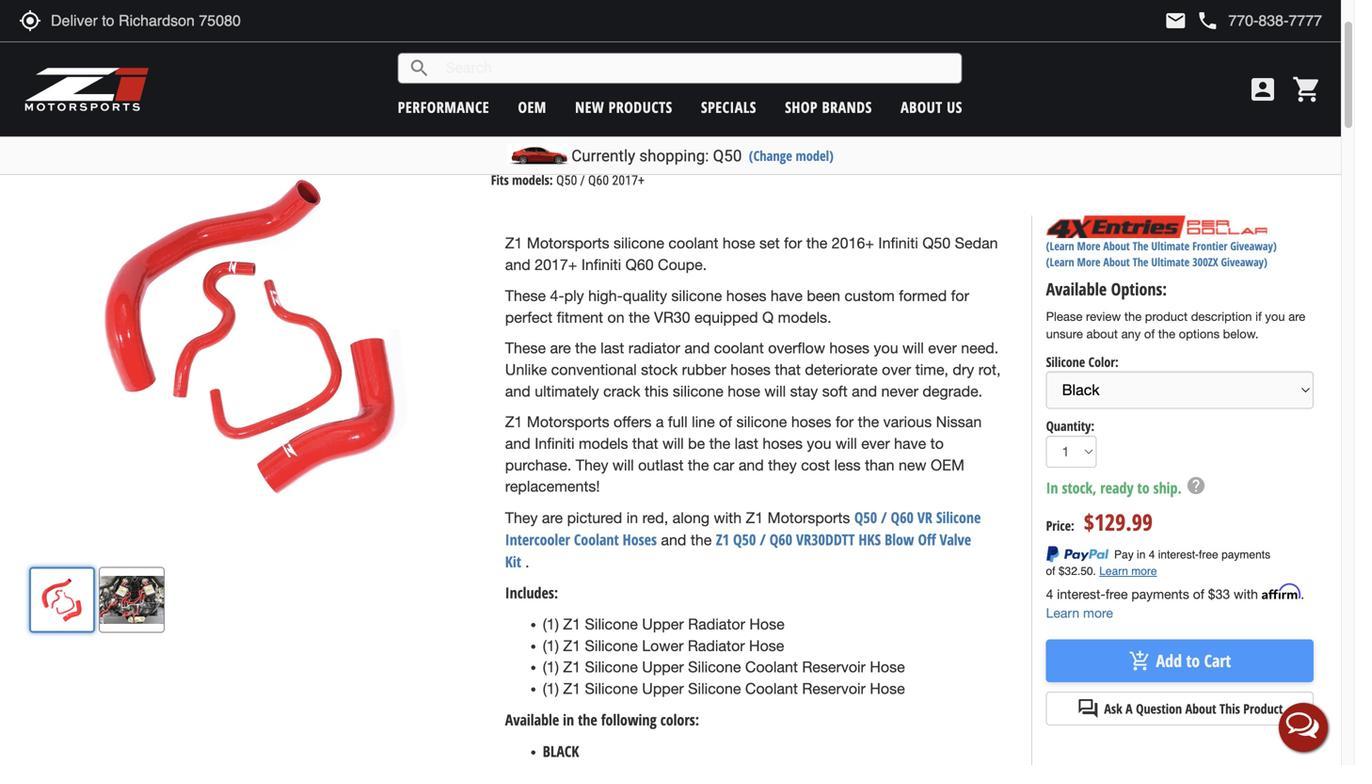 Task type: describe. For each thing, give the bounding box(es) containing it.
and down they are pictured in red, along with z1 motorsports
[[661, 531, 687, 549]]

motorsports inside z1 motorsports silicone coolant hose set for the 2016+ infiniti q50 sedan and 2017+ infiniti q60 coupe.
[[527, 235, 610, 252]]

that inside these are the last radiator and coolant overflow hoses you will ever need. unlike conventional stock rubber hoses that deteriorate over time, dry rot, and ultimately crack this silicone hose will stay soft and never degrade.
[[775, 361, 801, 378]]

this
[[1220, 700, 1241, 718]]

shopping:
[[640, 146, 709, 165]]

are inside (learn more about the ultimate frontier giveaway) (learn more about the ultimate 300zx giveaway) available options: please review the product description if you are unsure about any of the options below.
[[1289, 309, 1306, 324]]

will down full
[[663, 435, 684, 452]]

car
[[714, 457, 735, 474]]

new inside z1 motorsports offers a full line of silicone hoses for the various nissan and infiniti models that will be the last hoses you will ever have to purchase. they will outlast the car and they cost less than new oem replacements!
[[899, 457, 927, 474]]

stay
[[791, 383, 818, 400]]

are for these are the last radiator and coolant overflow hoses you will ever need. unlike conventional stock rubber hoses that deteriorate over time, dry rot, and ultimately crack this silicone hose will stay soft and never degrade.
[[550, 340, 571, 357]]

my_location
[[19, 9, 41, 32]]

this
[[645, 383, 669, 400]]

ship.
[[1154, 478, 1182, 498]]

2017+ inside z1 motorsports silicone coolant hose set for the 2016+ infiniti q50 sedan and 2017+ infiniti q60 coupe.
[[535, 256, 578, 274]]

(learn more about the ultimate frontier giveaway) link
[[1047, 238, 1278, 254]]

us
[[947, 97, 963, 117]]

off
[[918, 530, 936, 550]]

q50 inside z1 q50 / q60 vr30ddtt hks blow off valve kit
[[734, 530, 756, 550]]

these 4-ply high-quality silicone hoses have been custom formed for perfect fitment on the vr30 equipped q models.
[[505, 287, 970, 326]]

are for they are pictured in red, along with z1 motorsports
[[542, 509, 563, 527]]

oem link
[[518, 97, 547, 117]]

been
[[807, 287, 841, 305]]

z1 motorsports offers a full line of silicone hoses for the various nissan and infiniti models that will be the last hoses you will ever have to purchase. they will outlast the car and they cost less than new oem replacements!
[[505, 414, 982, 495]]

currently shopping: q50 (change model)
[[572, 146, 834, 165]]

2 reservoir from the top
[[803, 680, 866, 698]]

silicone color:
[[1047, 353, 1119, 371]]

you inside (learn more about the ultimate frontier giveaway) (learn more about the ultimate 300zx giveaway) available options: please review the product description if you are unsure about any of the options below.
[[1266, 309, 1286, 324]]

phone link
[[1197, 9, 1323, 32]]

3 upper from the top
[[642, 680, 684, 698]]

please
[[1047, 309, 1083, 324]]

payments
[[1132, 586, 1190, 602]]

they are pictured in red, along with z1 motorsports
[[505, 509, 855, 527]]

infiniti for line
[[535, 435, 575, 452]]

brand:
[[491, 147, 525, 164]]

that inside z1 motorsports offers a full line of silicone hoses for the various nissan and infiniti models that will be the last hoses you will ever have to purchase. they will outlast the car and they cost less than new oem replacements!
[[633, 435, 659, 452]]

performance
[[55, 53, 121, 71]]

fits
[[491, 171, 509, 189]]

4
[[1047, 586, 1054, 602]]

search
[[408, 57, 431, 80]]

q60 down currently
[[588, 173, 609, 188]]

2017+ inside the z1 q50 / q60 vr silicone radiator coolant hose set star star star star star_half 4.9/5 - (18 reviews) brand: z1 motorsports fits models: q50 / q60 2017+
[[612, 173, 645, 188]]

performance parts link
[[55, 53, 150, 71]]

less
[[835, 457, 861, 474]]

$129.99
[[1085, 507, 1153, 538]]

2 vertical spatial radiator
[[688, 637, 745, 655]]

price:
[[1047, 517, 1075, 535]]

1 (1) from the top
[[543, 616, 559, 633]]

1 ultimate from the top
[[1152, 238, 1190, 254]]

the down product
[[1159, 327, 1176, 342]]

learn
[[1047, 605, 1080, 621]]

1 upper from the top
[[642, 616, 684, 633]]

of inside z1 motorsports offers a full line of silicone hoses for the various nissan and infiniti models that will be the last hoses you will ever have to purchase. they will outlast the car and they cost less than new oem replacements!
[[719, 414, 733, 431]]

the down the be
[[688, 457, 709, 474]]

z1 inside z1 motorsports offers a full line of silicone hoses for the various nissan and infiniti models that will be the last hoses you will ever have to purchase. they will outlast the car and they cost less than new oem replacements!
[[505, 414, 523, 431]]

never
[[882, 383, 919, 400]]

model)
[[796, 146, 834, 165]]

these for these 4-ply high-quality silicone hoses have been custom formed for perfect fitment on the vr30 equipped q models.
[[505, 287, 546, 305]]

last inside z1 motorsports offers a full line of silicone hoses for the various nissan and infiniti models that will be the last hoses you will ever have to purchase. they will outlast the car and they cost less than new oem replacements!
[[735, 435, 759, 452]]

ultimately
[[535, 383, 599, 400]]

you inside these are the last radiator and coolant overflow hoses you will ever need. unlike conventional stock rubber hoses that deteriorate over time, dry rot, and ultimately crack this silicone hose will stay soft and never degrade.
[[874, 340, 899, 357]]

if
[[1256, 309, 1262, 324]]

degrade.
[[923, 383, 983, 400]]

hoses up deteriorate
[[830, 340, 870, 357]]

line
[[692, 414, 715, 431]]

mail phone
[[1165, 9, 1220, 32]]

4 star from the left
[[548, 122, 567, 141]]

product
[[1244, 700, 1284, 718]]

performance link
[[398, 97, 490, 117]]

outlast
[[639, 457, 684, 474]]

1 the from the top
[[1133, 238, 1149, 254]]

hoses down coolant
[[731, 361, 771, 378]]

available inside (learn more about the ultimate frontier giveaway) (learn more about the ultimate 300zx giveaway) available options: please review the product description if you are unsure about any of the options below.
[[1047, 278, 1107, 301]]

vr30ddtt
[[797, 530, 855, 550]]

with for affirm
[[1234, 586, 1259, 602]]

models
[[579, 435, 628, 452]]

1 vertical spatial radiator
[[688, 616, 746, 633]]

and up purchase.
[[505, 435, 531, 452]]

add_shopping_cart
[[1129, 650, 1152, 673]]

description
[[1192, 309, 1253, 324]]

colors:
[[661, 710, 700, 730]]

hoses down stay
[[792, 414, 832, 431]]

coupe.
[[658, 256, 707, 274]]

below.
[[1224, 327, 1259, 342]]

about us
[[901, 97, 963, 117]]

hose inside z1 motorsports silicone coolant hose set for the 2016+ infiniti q50 sedan and 2017+ infiniti q60 coupe.
[[723, 235, 756, 252]]

vr inside q50 / q60 vr silicone intercooler coolant hoses
[[918, 508, 933, 528]]

coolant inside q50 / q60 vr silicone intercooler coolant hoses
[[574, 530, 619, 550]]

z1 q50 / q60 vr silicone radiator coolant hose set star star star star star_half 4.9/5 - (18 reviews) brand: z1 motorsports fits models: q50 / q60 2017+
[[491, 85, 979, 189]]

the inside these are the last radiator and coolant overflow hoses you will ever need. unlike conventional stock rubber hoses that deteriorate over time, dry rot, and ultimately crack this silicone hose will stay soft and never degrade.
[[575, 340, 597, 357]]

silicone inside q50 / q60 vr silicone intercooler coolant hoses
[[937, 508, 981, 528]]

2 vertical spatial to
[[1187, 650, 1201, 673]]

with for z1
[[714, 509, 742, 527]]

a
[[656, 414, 664, 431]]

these are the last radiator and coolant overflow hoses you will ever need. unlike conventional stock rubber hoses that deteriorate over time, dry rot, and ultimately crack this silicone hose will stay soft and never degrade.
[[505, 340, 1001, 400]]

q50 / q60 vr silicone intercooler coolant hoses
[[505, 508, 981, 550]]

4 interest-free payments of $33 with affirm . learn more
[[1047, 584, 1305, 621]]

deteriorate
[[805, 361, 878, 378]]

parts
[[124, 53, 150, 71]]

hoses up they at bottom right
[[763, 435, 803, 452]]

/ up star_half
[[562, 85, 572, 118]]

review
[[1087, 309, 1122, 324]]

the up car
[[710, 435, 731, 452]]

will left stay
[[765, 383, 786, 400]]

includes:
[[505, 583, 558, 603]]

hoses
[[623, 530, 657, 550]]

2 upper from the top
[[642, 659, 684, 676]]

black
[[543, 741, 583, 761]]

1 vertical spatial in
[[563, 710, 574, 730]]

free
[[1106, 586, 1128, 602]]

motorsports inside z1 motorsports offers a full line of silicone hoses for the various nissan and infiniti models that will be the last hoses you will ever have to purchase. they will outlast the car and they cost less than new oem replacements!
[[527, 414, 610, 431]]

over
[[882, 361, 912, 378]]

q50 / q60 vr silicone intercooler coolant hoses link
[[505, 508, 981, 550]]

0 vertical spatial infiniti
[[879, 235, 919, 252]]

rubber
[[682, 361, 727, 378]]

and up rubber
[[685, 340, 710, 357]]

vr30
[[654, 309, 691, 326]]

hoses inside these 4-ply high-quality silicone hoses have been custom formed for perfect fitment on the vr30 equipped q models.
[[727, 287, 767, 305]]

0 vertical spatial oem
[[518, 97, 547, 117]]

purchase.
[[505, 457, 572, 474]]

$33
[[1209, 586, 1231, 602]]

than
[[865, 457, 895, 474]]

about inside question_answer ask a question about this product
[[1186, 700, 1217, 718]]

to inside in stock, ready to ship. help
[[1138, 478, 1150, 498]]

q60 inside z1 motorsports silicone coolant hose set for the 2016+ infiniti q50 sedan and 2017+ infiniti q60 coupe.
[[626, 256, 654, 274]]

shop
[[785, 97, 818, 117]]

will down models
[[613, 457, 634, 474]]

1 star from the left
[[491, 122, 510, 141]]

options
[[1180, 327, 1220, 342]]

quantity:
[[1047, 417, 1095, 435]]

will up less
[[836, 435, 858, 452]]

in
[[1047, 478, 1059, 498]]

q60 inside q50 / q60 vr silicone intercooler coolant hoses
[[891, 508, 914, 528]]

q50 inside z1 motorsports silicone coolant hose set for the 2016+ infiniti q50 sedan and 2017+ infiniti q60 coupe.
[[923, 235, 951, 252]]

2016+
[[832, 235, 875, 252]]

silicone inside the z1 q50 / q60 vr silicone radiator coolant hose set star star star star star_half 4.9/5 - (18 reviews) brand: z1 motorsports fits models: q50 / q60 2017+
[[652, 85, 725, 118]]

lower
[[642, 637, 684, 655]]

new products
[[575, 97, 673, 117]]

hose inside these are the last radiator and coolant overflow hoses you will ever need. unlike conventional stock rubber hoses that deteriorate over time, dry rot, and ultimately crack this silicone hose will stay soft and never degrade.
[[728, 383, 761, 400]]



Task type: locate. For each thing, give the bounding box(es) containing it.
0 vertical spatial are
[[1289, 309, 1306, 324]]

ply
[[565, 287, 584, 305]]

radiator down z1 q50 / q60 vr30ddtt hks blow off valve kit link
[[688, 616, 746, 633]]

they
[[769, 457, 797, 474]]

new right than at the bottom of page
[[899, 457, 927, 474]]

available up black
[[505, 710, 559, 730]]

(1) z1 silicone upper radiator hose (1) z1 silicone lower radiator hose (1) z1 silicone upper silicone coolant reservoir hose (1) z1 silicone upper silicone coolant reservoir hose
[[543, 616, 905, 698]]

1 vertical spatial have
[[895, 435, 927, 452]]

2 (1) from the top
[[543, 637, 559, 655]]

0 vertical spatial more
[[1078, 238, 1101, 254]]

cart
[[1205, 650, 1232, 673]]

1 vertical spatial ever
[[862, 435, 890, 452]]

new up star_half
[[575, 97, 605, 117]]

will
[[903, 340, 924, 357], [765, 383, 786, 400], [663, 435, 684, 452], [836, 435, 858, 452], [613, 457, 634, 474]]

help
[[1186, 475, 1207, 496]]

on
[[608, 309, 625, 326]]

valve
[[940, 530, 972, 550]]

to right add
[[1187, 650, 1201, 673]]

product
[[1146, 309, 1188, 324]]

radiator up "(change"
[[731, 85, 812, 118]]

motorsports down ultimately
[[527, 414, 610, 431]]

to inside z1 motorsports offers a full line of silicone hoses for the various nissan and infiniti models that will be the last hoses you will ever have to purchase. they will outlast the car and they cost less than new oem replacements!
[[931, 435, 944, 452]]

available
[[1047, 278, 1107, 301], [505, 710, 559, 730]]

and inside z1 motorsports silicone coolant hose set for the 2016+ infiniti q50 sedan and 2017+ infiniti q60 coupe.
[[505, 256, 531, 274]]

specials link
[[701, 97, 757, 117]]

1 vertical spatial to
[[1138, 478, 1150, 498]]

0 horizontal spatial in
[[563, 710, 574, 730]]

1 horizontal spatial of
[[1145, 327, 1155, 342]]

of left $33
[[1194, 586, 1205, 602]]

vr up off
[[918, 508, 933, 528]]

for down soft
[[836, 414, 854, 431]]

2017+ up 4- on the left top of page
[[535, 256, 578, 274]]

1 vertical spatial vr
[[918, 508, 933, 528]]

0 horizontal spatial .
[[526, 553, 538, 571]]

0 vertical spatial (learn
[[1047, 238, 1075, 254]]

stock,
[[1063, 478, 1097, 498]]

1 horizontal spatial 2017+
[[612, 173, 645, 188]]

2 horizontal spatial you
[[1266, 309, 1286, 324]]

. inside 4 interest-free payments of $33 with affirm . learn more
[[1301, 586, 1305, 602]]

1 horizontal spatial last
[[735, 435, 759, 452]]

performance
[[398, 97, 490, 117]]

to
[[931, 435, 944, 452], [1138, 478, 1150, 498], [1187, 650, 1201, 673]]

1 vertical spatial you
[[874, 340, 899, 357]]

0 vertical spatial .
[[526, 553, 538, 571]]

that down overflow
[[775, 361, 801, 378]]

with right $33
[[1234, 586, 1259, 602]]

the various
[[858, 414, 932, 431]]

1 horizontal spatial that
[[775, 361, 801, 378]]

about
[[1087, 327, 1119, 342]]

/ down z1 motorsports 'link'
[[581, 173, 585, 188]]

last up conventional
[[601, 340, 625, 357]]

0 vertical spatial giveaway)
[[1231, 238, 1278, 254]]

0 horizontal spatial available
[[505, 710, 559, 730]]

ever inside these are the last radiator and coolant overflow hoses you will ever need. unlike conventional stock rubber hoses that deteriorate over time, dry rot, and ultimately crack this silicone hose will stay soft and never degrade.
[[929, 340, 957, 357]]

of inside 4 interest-free payments of $33 with affirm . learn more
[[1194, 586, 1205, 602]]

a
[[1126, 700, 1133, 718]]

0 vertical spatial silicone
[[672, 287, 723, 305]]

for inside z1 motorsports offers a full line of silicone hoses for the various nissan and infiniti models that will be the last hoses you will ever have to purchase. they will outlast the car and they cost less than new oem replacements!
[[836, 414, 854, 431]]

2 the from the top
[[1133, 254, 1149, 270]]

2 horizontal spatial to
[[1187, 650, 1201, 673]]

intercooler
[[505, 530, 571, 550]]

1 horizontal spatial have
[[895, 435, 927, 452]]

full
[[668, 414, 688, 431]]

/ up hks
[[881, 508, 888, 528]]

custom
[[845, 287, 895, 305]]

hose inside the z1 q50 / q60 vr silicone radiator coolant hose set star star star star star_half 4.9/5 - (18 reviews) brand: z1 motorsports fits models: q50 / q60 2017+
[[898, 85, 944, 118]]

of right any
[[1145, 327, 1155, 342]]

0 vertical spatial last
[[601, 340, 625, 357]]

0 horizontal spatial 2017+
[[535, 256, 578, 274]]

infiniti inside z1 motorsports offers a full line of silicone hoses for the various nissan and infiniti models that will be the last hoses you will ever have to purchase. they will outlast the car and they cost less than new oem replacements!
[[535, 435, 575, 452]]

1 vertical spatial new
[[899, 457, 927, 474]]

giveaway)
[[1231, 238, 1278, 254], [1222, 254, 1268, 270]]

to left ship.
[[1138, 478, 1150, 498]]

for right formed
[[952, 287, 970, 305]]

about left the this
[[1186, 700, 1217, 718]]

models:
[[512, 171, 553, 189]]

the left 2016+
[[807, 235, 828, 252]]

2 ultimate from the top
[[1152, 254, 1190, 270]]

for inside z1 motorsports silicone coolant hose set for the 2016+ infiniti q50 sedan and 2017+ infiniti q60 coupe.
[[784, 235, 803, 252]]

infiniti for for
[[582, 256, 622, 274]]

they inside z1 motorsports offers a full line of silicone hoses for the various nissan and infiniti models that will be the last hoses you will ever have to purchase. they will outlast the car and they cost less than new oem replacements!
[[576, 457, 609, 474]]

specials
[[701, 97, 757, 117]]

and right soft
[[852, 383, 878, 400]]

1 horizontal spatial infiniti
[[582, 256, 622, 274]]

z1 inside z1 motorsports silicone coolant hose set for the 2016+ infiniti q50 sedan and 2017+ infiniti q60 coupe.
[[505, 235, 523, 252]]

1 vertical spatial available
[[505, 710, 559, 730]]

they down models
[[576, 457, 609, 474]]

have up models.
[[771, 287, 803, 305]]

0 vertical spatial of
[[1145, 327, 1155, 342]]

about
[[901, 97, 943, 117], [1104, 238, 1131, 254], [1104, 254, 1131, 270], [1186, 700, 1217, 718]]

set
[[760, 235, 780, 252]]

1 more from the top
[[1078, 238, 1101, 254]]

and up perfect at the top left of page
[[505, 256, 531, 274]]

2 these from the top
[[505, 340, 546, 357]]

with inside 4 interest-free payments of $33 with affirm . learn more
[[1234, 586, 1259, 602]]

the inside these 4-ply high-quality silicone hoses have been custom formed for perfect fitment on the vr30 equipped q models.
[[629, 309, 650, 326]]

in up black
[[563, 710, 574, 730]]

. right $33
[[1301, 586, 1305, 602]]

for
[[784, 235, 803, 252], [952, 287, 970, 305], [836, 414, 854, 431]]

1 vertical spatial that
[[633, 435, 659, 452]]

2017+ down currently
[[612, 173, 645, 188]]

dry
[[953, 361, 975, 378]]

1 vertical spatial .
[[1301, 586, 1305, 602]]

ever inside z1 motorsports offers a full line of silicone hoses for the various nissan and infiniti models that will be the last hoses you will ever have to purchase. they will outlast the car and they cost less than new oem replacements!
[[862, 435, 890, 452]]

0 horizontal spatial infiniti
[[535, 435, 575, 452]]

2 vertical spatial are
[[542, 509, 563, 527]]

1 vertical spatial infiniti
[[582, 256, 622, 274]]

blow
[[885, 530, 915, 550]]

1 horizontal spatial in
[[627, 509, 639, 527]]

and right car
[[739, 457, 764, 474]]

0 vertical spatial have
[[771, 287, 803, 305]]

to down nissan
[[931, 435, 944, 452]]

0 vertical spatial they
[[576, 457, 609, 474]]

the up the (learn more about the ultimate 300zx giveaway) link
[[1133, 238, 1149, 254]]

giveaway) down the frontier
[[1222, 254, 1268, 270]]

products
[[609, 97, 673, 117]]

affirm
[[1263, 584, 1301, 600]]

1 vertical spatial giveaway)
[[1222, 254, 1268, 270]]

nissan
[[937, 414, 982, 431]]

of inside (learn more about the ultimate frontier giveaway) (learn more about the ultimate 300zx giveaway) available options: please review the product description if you are unsure about any of the options below.
[[1145, 327, 1155, 342]]

silicone up vr30 at the top of the page
[[672, 287, 723, 305]]

ultimate up the (learn more about the ultimate 300zx giveaway) link
[[1152, 238, 1190, 254]]

1 vertical spatial last
[[735, 435, 759, 452]]

formed
[[899, 287, 947, 305]]

1 vertical spatial for
[[952, 287, 970, 305]]

set
[[950, 85, 979, 118]]

vr inside the z1 q50 / q60 vr silicone radiator coolant hose set star star star star star_half 4.9/5 - (18 reviews) brand: z1 motorsports fits models: q50 / q60 2017+
[[622, 85, 646, 118]]

with up z1 q50 / q60 vr30ddtt hks blow off valve kit link
[[714, 509, 742, 527]]

are down fitment
[[550, 340, 571, 357]]

time,
[[916, 361, 949, 378]]

1 vertical spatial 2017+
[[535, 256, 578, 274]]

the up black
[[578, 710, 598, 730]]

and
[[505, 256, 531, 274], [685, 340, 710, 357], [505, 383, 531, 400], [852, 383, 878, 400], [505, 435, 531, 452], [739, 457, 764, 474], [661, 531, 687, 549]]

silicone inside these 4-ply high-quality silicone hoses have been custom formed for perfect fitment on the vr30 equipped q models.
[[672, 287, 723, 305]]

1 horizontal spatial for
[[836, 414, 854, 431]]

ever
[[929, 340, 957, 357], [862, 435, 890, 452]]

about left us
[[901, 97, 943, 117]]

1 vertical spatial more
[[1078, 254, 1101, 270]]

0 vertical spatial reservoir
[[803, 659, 866, 676]]

more up review
[[1078, 254, 1101, 270]]

2 vertical spatial of
[[1194, 586, 1205, 602]]

2 vertical spatial silicone
[[737, 414, 788, 431]]

be
[[688, 435, 705, 452]]

you right if
[[1266, 309, 1286, 324]]

infiniti right 2016+
[[879, 235, 919, 252]]

have inside these 4-ply high-quality silicone hoses have been custom formed for perfect fitment on the vr30 equipped q models.
[[771, 287, 803, 305]]

add_shopping_cart add to cart
[[1129, 650, 1232, 673]]

1 vertical spatial upper
[[642, 659, 684, 676]]

1 vertical spatial of
[[719, 414, 733, 431]]

0 horizontal spatial you
[[807, 435, 832, 452]]

upper down lower
[[642, 659, 684, 676]]

with
[[714, 509, 742, 527], [1234, 586, 1259, 602]]

silicone down rubber
[[673, 383, 724, 400]]

about up options:
[[1104, 254, 1131, 270]]

silicone up they at bottom right
[[737, 414, 788, 431]]

0 horizontal spatial new
[[575, 97, 605, 117]]

1 these from the top
[[505, 287, 546, 305]]

they up intercooler
[[505, 509, 538, 527]]

radiator right lower
[[688, 637, 745, 655]]

models.
[[778, 309, 832, 326]]

motorsports
[[543, 147, 607, 164], [527, 235, 610, 252], [527, 414, 610, 431], [768, 509, 851, 527]]

silicone
[[672, 287, 723, 305], [673, 383, 724, 400], [737, 414, 788, 431]]

0 vertical spatial you
[[1266, 309, 1286, 324]]

1 vertical spatial they
[[505, 509, 538, 527]]

the down along
[[691, 531, 712, 549]]

1 vertical spatial hose
[[728, 383, 761, 400]]

0 vertical spatial ever
[[929, 340, 957, 357]]

1 horizontal spatial with
[[1234, 586, 1259, 602]]

z1 inside z1 q50 / q60 vr30ddtt hks blow off valve kit
[[716, 530, 730, 550]]

these for these are the last radiator and coolant overflow hoses you will ever need. unlike conventional stock rubber hoses that deteriorate over time, dry rot, and ultimately crack this silicone hose will stay soft and never degrade.
[[505, 340, 546, 357]]

2 vertical spatial upper
[[642, 680, 684, 698]]

you
[[1266, 309, 1286, 324], [874, 340, 899, 357], [807, 435, 832, 452]]

ultimate down (learn more about the ultimate frontier giveaway) link
[[1152, 254, 1190, 270]]

1 vertical spatial silicone
[[673, 383, 724, 400]]

oem up brand:
[[518, 97, 547, 117]]

shop brands link
[[785, 97, 873, 117]]

1 horizontal spatial vr
[[918, 508, 933, 528]]

motorsports up ply
[[527, 235, 610, 252]]

2 more from the top
[[1078, 254, 1101, 270]]

1 vertical spatial the
[[1133, 254, 1149, 270]]

1 vertical spatial with
[[1234, 586, 1259, 602]]

radiator inside the z1 q50 / q60 vr silicone radiator coolant hose set star star star star star_half 4.9/5 - (18 reviews) brand: z1 motorsports fits models: q50 / q60 2017+
[[731, 85, 812, 118]]

0 vertical spatial these
[[505, 287, 546, 305]]

/ inside q50 / q60 vr silicone intercooler coolant hoses
[[881, 508, 888, 528]]

0 vertical spatial upper
[[642, 616, 684, 633]]

motorsports down star_half
[[543, 147, 607, 164]]

1 vertical spatial ultimate
[[1152, 254, 1190, 270]]

phone
[[1197, 9, 1220, 32]]

ultimate
[[1152, 238, 1190, 254], [1152, 254, 1190, 270]]

will up over
[[903, 340, 924, 357]]

1 (learn from the top
[[1047, 238, 1075, 254]]

upper
[[642, 616, 684, 633], [642, 659, 684, 676], [642, 680, 684, 698]]

you up over
[[874, 340, 899, 357]]

/ left vr30ddtt
[[760, 530, 766, 550]]

q60 up blow
[[891, 508, 914, 528]]

4 (1) from the top
[[543, 680, 559, 698]]

for inside these 4-ply high-quality silicone hoses have been custom formed for perfect fitment on the vr30 equipped q models.
[[952, 287, 970, 305]]

brands
[[822, 97, 873, 117]]

q60 left vr30ddtt
[[770, 530, 793, 550]]

0 vertical spatial with
[[714, 509, 742, 527]]

color:
[[1089, 353, 1119, 371]]

the down (learn more about the ultimate frontier giveaway) link
[[1133, 254, 1149, 270]]

the up conventional
[[575, 340, 597, 357]]

price: $129.99
[[1047, 507, 1153, 538]]

0 vertical spatial for
[[784, 235, 803, 252]]

ever up time,
[[929, 340, 957, 357]]

0 vertical spatial radiator
[[731, 85, 812, 118]]

2 vertical spatial you
[[807, 435, 832, 452]]

red,
[[643, 509, 669, 527]]

hose down coolant
[[728, 383, 761, 400]]

of right line
[[719, 414, 733, 431]]

.
[[526, 553, 538, 571], [1301, 586, 1305, 602]]

1 horizontal spatial available
[[1047, 278, 1107, 301]]

coolant
[[819, 85, 892, 118], [574, 530, 619, 550], [746, 659, 798, 676], [746, 680, 798, 698]]

are right if
[[1289, 309, 1306, 324]]

these
[[505, 287, 546, 305], [505, 340, 546, 357]]

oem inside z1 motorsports offers a full line of silicone hoses for the various nissan and infiniti models that will be the last hoses you will ever have to purchase. they will outlast the car and they cost less than new oem replacements!
[[931, 457, 965, 474]]

hks
[[859, 530, 881, 550]]

more up the (learn more about the ultimate 300zx giveaway) link
[[1078, 238, 1101, 254]]

ever up than at the bottom of page
[[862, 435, 890, 452]]

quality
[[623, 287, 668, 305]]

q60 up 4.9/5 -
[[578, 85, 616, 118]]

and down unlike
[[505, 383, 531, 400]]

motorsports up vr30ddtt
[[768, 509, 851, 527]]

2 (learn from the top
[[1047, 254, 1075, 270]]

these up unlike
[[505, 340, 546, 357]]

(learn more about the ultimate frontier giveaway) (learn more about the ultimate 300zx giveaway) available options: please review the product description if you are unsure about any of the options below.
[[1047, 238, 1306, 342]]

q50 inside q50 / q60 vr silicone intercooler coolant hoses
[[855, 508, 878, 528]]

shopping_cart
[[1293, 74, 1323, 105]]

/ inside z1 q50 / q60 vr30ddtt hks blow off valve kit
[[760, 530, 766, 550]]

unlike
[[505, 361, 547, 378]]

radiator
[[731, 85, 812, 118], [688, 616, 746, 633], [688, 637, 745, 655]]

have down the various
[[895, 435, 927, 452]]

1 reservoir from the top
[[803, 659, 866, 676]]

star_half
[[567, 122, 585, 141]]

replacements!
[[505, 478, 600, 495]]

infiniti up purchase.
[[535, 435, 575, 452]]

1 vertical spatial (learn
[[1047, 254, 1075, 270]]

0 horizontal spatial last
[[601, 340, 625, 357]]

0 vertical spatial hose
[[723, 235, 756, 252]]

that
[[775, 361, 801, 378], [633, 435, 659, 452]]

1 horizontal spatial to
[[1138, 478, 1150, 498]]

account_box
[[1249, 74, 1279, 105]]

0 vertical spatial available
[[1047, 278, 1107, 301]]

crack
[[604, 383, 641, 400]]

q60 inside z1 q50 / q60 vr30ddtt hks blow off valve kit
[[770, 530, 793, 550]]

1 horizontal spatial ever
[[929, 340, 957, 357]]

following
[[601, 710, 657, 730]]

3 (1) from the top
[[543, 659, 559, 676]]

0 vertical spatial new
[[575, 97, 605, 117]]

are inside these are the last radiator and coolant overflow hoses you will ever need. unlike conventional stock rubber hoses that deteriorate over time, dry rot, and ultimately crack this silicone hose will stay soft and never degrade.
[[550, 340, 571, 357]]

frontier
[[1193, 238, 1228, 254]]

Search search field
[[431, 54, 962, 83]]

0 vertical spatial in
[[627, 509, 639, 527]]

have inside z1 motorsports offers a full line of silicone hoses for the various nissan and infiniti models that will be the last hoses you will ever have to purchase. they will outlast the car and they cost less than new oem replacements!
[[895, 435, 927, 452]]

/
[[562, 85, 572, 118], [581, 173, 585, 188], [881, 508, 888, 528], [760, 530, 766, 550]]

in up hoses
[[627, 509, 639, 527]]

last right the be
[[735, 435, 759, 452]]

0 horizontal spatial ever
[[862, 435, 890, 452]]

these inside these 4-ply high-quality silicone hoses have been custom formed for perfect fitment on the vr30 equipped q models.
[[505, 287, 546, 305]]

2 vertical spatial for
[[836, 414, 854, 431]]

upper up lower
[[642, 616, 684, 633]]

0 horizontal spatial they
[[505, 509, 538, 527]]

about up the (learn more about the ultimate 300zx giveaway) link
[[1104, 238, 1131, 254]]

motorsports inside the z1 q50 / q60 vr silicone radiator coolant hose set star star star star star_half 4.9/5 - (18 reviews) brand: z1 motorsports fits models: q50 / q60 2017+
[[543, 147, 607, 164]]

0 vertical spatial 2017+
[[612, 173, 645, 188]]

options:
[[1112, 278, 1168, 301]]

0 vertical spatial ultimate
[[1152, 238, 1190, 254]]

. right the kit
[[526, 553, 538, 571]]

infiniti up high-
[[582, 256, 622, 274]]

hoses
[[727, 287, 767, 305], [830, 340, 870, 357], [731, 361, 771, 378], [792, 414, 832, 431], [763, 435, 803, 452]]

2 horizontal spatial of
[[1194, 586, 1205, 602]]

0 horizontal spatial to
[[931, 435, 944, 452]]

the inside z1 motorsports silicone coolant hose set for the 2016+ infiniti q50 sedan and 2017+ infiniti q60 coupe.
[[807, 235, 828, 252]]

0 horizontal spatial of
[[719, 414, 733, 431]]

1 vertical spatial these
[[505, 340, 546, 357]]

0 vertical spatial vr
[[622, 85, 646, 118]]

z1 q50 / q60 vr30ddtt hks blow off valve kit
[[505, 530, 972, 572]]

last inside these are the last radiator and coolant overflow hoses you will ever need. unlike conventional stock rubber hoses that deteriorate over time, dry rot, and ultimately crack this silicone hose will stay soft and never degrade.
[[601, 340, 625, 357]]

0 vertical spatial the
[[1133, 238, 1149, 254]]

1 vertical spatial are
[[550, 340, 571, 357]]

reservoir
[[803, 659, 866, 676], [803, 680, 866, 698]]

3 star from the left
[[529, 122, 548, 141]]

1 horizontal spatial you
[[874, 340, 899, 357]]

0 horizontal spatial for
[[784, 235, 803, 252]]

1 vertical spatial reservoir
[[803, 680, 866, 698]]

q50
[[519, 85, 556, 118], [713, 146, 742, 165], [557, 173, 578, 188], [923, 235, 951, 252], [855, 508, 878, 528], [734, 530, 756, 550]]

giveaway) right the frontier
[[1231, 238, 1278, 254]]

are up intercooler
[[542, 509, 563, 527]]

q60 up quality
[[626, 256, 654, 274]]

add
[[1157, 650, 1183, 673]]

2 star from the left
[[510, 122, 529, 141]]

you inside z1 motorsports offers a full line of silicone hoses for the various nissan and infiniti models that will be the last hoses you will ever have to purchase. they will outlast the car and they cost less than new oem replacements!
[[807, 435, 832, 452]]

any
[[1122, 327, 1141, 342]]

oem down nissan
[[931, 457, 965, 474]]

upper up colors:
[[642, 680, 684, 698]]

2 vertical spatial infiniti
[[535, 435, 575, 452]]

shopping_cart link
[[1288, 74, 1323, 105]]

new products link
[[575, 97, 673, 117]]

0 horizontal spatial that
[[633, 435, 659, 452]]

0 horizontal spatial with
[[714, 509, 742, 527]]

have
[[771, 287, 803, 305], [895, 435, 927, 452]]

1 horizontal spatial new
[[899, 457, 927, 474]]

these up perfect at the top left of page
[[505, 287, 546, 305]]

question_answer
[[1078, 698, 1100, 720]]

silicone inside these are the last radiator and coolant overflow hoses you will ever need. unlike conventional stock rubber hoses that deteriorate over time, dry rot, and ultimately crack this silicone hose will stay soft and never degrade.
[[673, 383, 724, 400]]

these inside these are the last radiator and coolant overflow hoses you will ever need. unlike conventional stock rubber hoses that deteriorate over time, dry rot, and ultimately crack this silicone hose will stay soft and never degrade.
[[505, 340, 546, 357]]

available up please
[[1047, 278, 1107, 301]]

silicone inside z1 motorsports offers a full line of silicone hoses for the various nissan and infiniti models that will be the last hoses you will ever have to purchase. they will outlast the car and they cost less than new oem replacements!
[[737, 414, 788, 431]]

vr up 4.9/5 -
[[622, 85, 646, 118]]

coolant inside the z1 q50 / q60 vr silicone radiator coolant hose set star star star star star_half 4.9/5 - (18 reviews) brand: z1 motorsports fits models: q50 / q60 2017+
[[819, 85, 892, 118]]

the up any
[[1125, 309, 1142, 324]]

interest-
[[1058, 586, 1106, 602]]

z1 motorsports logo image
[[24, 66, 150, 113]]

the down quality
[[629, 309, 650, 326]]

0 vertical spatial that
[[775, 361, 801, 378]]

1 horizontal spatial they
[[576, 457, 609, 474]]



Task type: vqa. For each thing, say whether or not it's contained in the screenshot.
injectors within the Z1 will only tune-up to 750cc injectors for naturally aspirated cars.
no



